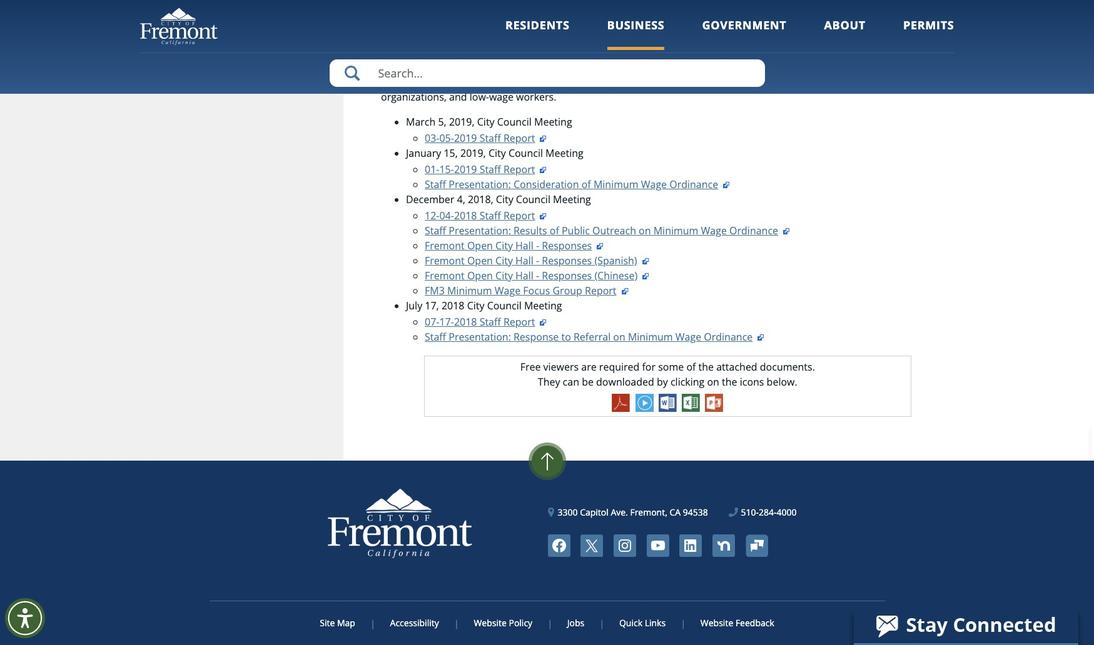 Task type: describe. For each thing, give the bounding box(es) containing it.
download word viewer image
[[659, 394, 677, 412]]

1 responses from the top
[[542, 239, 592, 253]]

3 responses from the top
[[542, 269, 592, 283]]

ordinance
[[401, 75, 448, 89]]

510-
[[741, 507, 759, 519]]

ca
[[670, 507, 681, 519]]

download acrobat reader image
[[612, 394, 630, 412]]

of right consideration
[[582, 178, 591, 191]]

staff presentation: results of public outreach on minimum wage ordinance link
[[425, 224, 791, 238]]

march
[[406, 115, 436, 129]]

staff presentation: consideration of minimum wage ordinance link
[[425, 178, 731, 191]]

17,
[[425, 299, 439, 313]]

3300
[[558, 507, 578, 519]]

can
[[563, 375, 580, 389]]

non-
[[859, 75, 881, 89]]

be
[[582, 375, 594, 389]]

site map
[[320, 618, 355, 629]]

footer tw icon image
[[581, 535, 604, 557]]

december
[[406, 193, 455, 206]]

results
[[514, 224, 547, 238]]

feedback
[[522, 75, 565, 89]]

about
[[825, 18, 866, 33]]

staff up 01-15-2019 staff report link
[[480, 131, 501, 145]]

documents.
[[760, 360, 815, 374]]

staff down 12-
[[425, 224, 446, 238]]

clicking
[[671, 375, 705, 389]]

capitol
[[580, 507, 609, 519]]

required
[[599, 360, 640, 374]]

meeting down staff presentation: consideration of minimum wage ordinance link
[[553, 193, 591, 206]]

0 vertical spatial 2019,
[[449, 115, 475, 129]]

12-04-2018 staff report link
[[425, 209, 548, 223]]

january
[[406, 146, 441, 160]]

2 presentation: from the top
[[449, 224, 511, 238]]

website feedback link
[[685, 618, 775, 629]]

staff right "17-"
[[480, 315, 501, 329]]

510-284-4000
[[741, 507, 797, 519]]

organizations,
[[381, 90, 447, 104]]

meeting down the focus
[[524, 299, 562, 313]]

government
[[703, 18, 787, 33]]

links
[[645, 618, 666, 629]]

about link
[[825, 18, 866, 50]]

city of fremont minimum wage ordinance
[[381, 26, 580, 40]]

3300 capitol ave. fremont, ca 94538 link
[[549, 506, 708, 519]]

website policy link
[[458, 618, 549, 629]]

they
[[538, 375, 560, 389]]

outreach inside march 5, 2019, city council meeting 03-05-2019 staff report january 15, 2019, city council meeting 01-15-2019 staff report staff presentation: consideration of minimum wage ordinance december 4, 2018, city council meeting 12-04-2018 staff report staff presentation: results of public outreach on minimum wage ordinance fremont open city hall - responses fremont open city hall - responses (spanish) fremont open city hall - responses (chinese) fm3 minimum wage focus group report july 17, 2018 city council meeting 07-17-2018 staff report staff presentation: response to referral on minimum wage ordinance
[[593, 224, 636, 238]]

stay connected image
[[854, 609, 1078, 644]]

council inside outreach and council presentations the ordinance was shaped by feedback received from outreach to residents, the business community, non-profit organizations, and low-wage workers.
[[481, 50, 533, 70]]

business
[[758, 75, 799, 89]]

for
[[642, 360, 656, 374]]

residents link
[[506, 18, 570, 50]]

footer my icon image
[[746, 535, 768, 557]]

1 vertical spatial 2019,
[[461, 146, 486, 160]]

03-
[[425, 131, 440, 145]]

city up the fm3 minimum wage focus group report link
[[496, 269, 513, 283]]

outreach
[[635, 75, 676, 89]]

ave.
[[611, 507, 628, 519]]

are
[[582, 360, 597, 374]]

response
[[514, 330, 559, 344]]

4,
[[457, 193, 466, 206]]

1 open from the top
[[467, 239, 493, 253]]

report up response at the bottom
[[504, 315, 535, 329]]

community,
[[801, 75, 856, 89]]

july
[[406, 299, 423, 313]]

workers.
[[516, 90, 557, 104]]

fremont open city hall - responses (chinese) link
[[425, 269, 650, 283]]

was
[[451, 75, 469, 89]]

fm3 minimum wage focus group report link
[[425, 284, 629, 298]]

1 presentation: from the top
[[449, 178, 511, 191]]

(spanish)
[[595, 254, 637, 268]]

5,
[[438, 115, 447, 129]]

below.
[[767, 375, 798, 389]]

council up 07-17-2018 staff report link
[[487, 299, 522, 313]]

510-284-4000 link
[[729, 506, 797, 519]]

staff presentation: response to referral on minimum wage ordinance link
[[425, 330, 766, 344]]

quick links
[[620, 618, 666, 629]]

quick links link
[[603, 618, 682, 629]]

report up consideration
[[504, 163, 535, 176]]

staff down 07-
[[425, 330, 446, 344]]

footer yt icon image
[[647, 535, 669, 557]]

2018,
[[468, 193, 494, 206]]

1 vertical spatial on
[[614, 330, 626, 344]]

284-
[[759, 507, 777, 519]]

consideration
[[514, 178, 579, 191]]

attached
[[717, 360, 758, 374]]

site map link
[[320, 618, 372, 629]]

government link
[[703, 18, 787, 50]]

website feedback
[[701, 618, 775, 629]]

Search text field
[[330, 59, 765, 87]]

low-
[[470, 90, 489, 104]]

city down "03-05-2019 staff report" link
[[489, 146, 506, 160]]

(chinese)
[[595, 269, 638, 283]]

free
[[520, 360, 541, 374]]

presentations
[[536, 50, 634, 70]]

1 horizontal spatial the
[[722, 375, 738, 389]]

some
[[659, 360, 684, 374]]

permits link
[[904, 18, 955, 50]]

from
[[609, 75, 632, 89]]

fremont,
[[630, 507, 668, 519]]

2 - from the top
[[536, 254, 540, 268]]

jobs link
[[551, 618, 601, 629]]

download powerpoint viewer image
[[705, 394, 724, 412]]

business link
[[607, 18, 665, 50]]

free viewers are required for some of the attached documents. they can be downloaded by clicking on the icons below.
[[520, 360, 815, 389]]



Task type: vqa. For each thing, say whether or not it's contained in the screenshot.
4, at the left top of page
yes



Task type: locate. For each thing, give the bounding box(es) containing it.
website left "policy" at the bottom
[[474, 618, 507, 629]]

0 horizontal spatial to
[[562, 330, 571, 344]]

0 vertical spatial open
[[467, 239, 493, 253]]

group
[[553, 284, 583, 298]]

download windows media player image
[[636, 394, 654, 412]]

to inside outreach and council presentations the ordinance was shaped by feedback received from outreach to residents, the business community, non-profit organizations, and low-wage workers.
[[679, 75, 689, 89]]

1 horizontal spatial website
[[701, 618, 734, 629]]

0 vertical spatial hall
[[516, 239, 534, 253]]

0 horizontal spatial website
[[474, 618, 507, 629]]

website for website feedback
[[701, 618, 734, 629]]

0 vertical spatial to
[[679, 75, 689, 89]]

the left business
[[740, 75, 755, 89]]

1 2019 from the top
[[454, 131, 477, 145]]

report
[[504, 131, 535, 145], [504, 163, 535, 176], [504, 209, 535, 223], [585, 284, 617, 298], [504, 315, 535, 329]]

footer ig icon image
[[614, 535, 636, 557]]

0 vertical spatial and
[[451, 50, 477, 70]]

0 horizontal spatial the
[[699, 360, 714, 374]]

2 responses from the top
[[542, 254, 592, 268]]

city
[[381, 26, 399, 40], [477, 115, 495, 129], [489, 146, 506, 160], [496, 193, 514, 206], [496, 239, 513, 253], [496, 254, 513, 268], [496, 269, 513, 283], [467, 299, 485, 313]]

hall down results
[[516, 239, 534, 253]]

the up the clicking
[[699, 360, 714, 374]]

to inside march 5, 2019, city council meeting 03-05-2019 staff report january 15, 2019, city council meeting 01-15-2019 staff report staff presentation: consideration of minimum wage ordinance december 4, 2018, city council meeting 12-04-2018 staff report staff presentation: results of public outreach on minimum wage ordinance fremont open city hall - responses fremont open city hall - responses (spanish) fremont open city hall - responses (chinese) fm3 minimum wage focus group report july 17, 2018 city council meeting 07-17-2018 staff report staff presentation: response to referral on minimum wage ordinance
[[562, 330, 571, 344]]

by inside the free viewers are required for some of the attached documents. they can be downloaded by clicking on the icons below.
[[657, 375, 668, 389]]

outreach up (spanish)
[[593, 224, 636, 238]]

0 vertical spatial presentation:
[[449, 178, 511, 191]]

received
[[567, 75, 607, 89]]

1 vertical spatial responses
[[542, 254, 592, 268]]

hall down fremont open city hall - responses 'link'
[[516, 254, 534, 268]]

of left public
[[550, 224, 559, 238]]

01-
[[425, 163, 440, 176]]

the inside outreach and council presentations the ordinance was shaped by feedback received from outreach to residents, the business community, non-profit organizations, and low-wage workers.
[[740, 75, 755, 89]]

1 hall from the top
[[516, 239, 534, 253]]

0 vertical spatial -
[[536, 239, 540, 253]]

1 vertical spatial by
[[657, 375, 668, 389]]

2018 up "17-"
[[442, 299, 465, 313]]

the down attached
[[722, 375, 738, 389]]

by down some
[[657, 375, 668, 389]]

presentation: up 2018,
[[449, 178, 511, 191]]

2 vertical spatial -
[[536, 269, 540, 283]]

2 vertical spatial responses
[[542, 269, 592, 283]]

council down wage
[[497, 115, 532, 129]]

website policy
[[474, 618, 533, 629]]

by up wage
[[508, 75, 519, 89]]

1 vertical spatial hall
[[516, 254, 534, 268]]

hall
[[516, 239, 534, 253], [516, 254, 534, 268], [516, 269, 534, 283]]

1 - from the top
[[536, 239, 540, 253]]

1 vertical spatial -
[[536, 254, 540, 268]]

2019 up the 15,
[[454, 131, 477, 145]]

1 vertical spatial to
[[562, 330, 571, 344]]

website left feedback
[[701, 618, 734, 629]]

hall up the fm3 minimum wage focus group report link
[[516, 269, 534, 283]]

residents,
[[691, 75, 737, 89]]

0 horizontal spatial outreach
[[381, 50, 447, 70]]

1 horizontal spatial on
[[639, 224, 651, 238]]

2 open from the top
[[467, 254, 493, 268]]

city right 2018,
[[496, 193, 514, 206]]

shaped
[[471, 75, 506, 89]]

2 vertical spatial the
[[722, 375, 738, 389]]

to left "referral"
[[562, 330, 571, 344]]

icons
[[740, 375, 764, 389]]

focus
[[523, 284, 550, 298]]

1 vertical spatial open
[[467, 254, 493, 268]]

0 vertical spatial by
[[508, 75, 519, 89]]

presentation:
[[449, 178, 511, 191], [449, 224, 511, 238], [449, 330, 511, 344]]

2 horizontal spatial the
[[740, 75, 755, 89]]

1 horizontal spatial to
[[679, 75, 689, 89]]

2019,
[[449, 115, 475, 129], [461, 146, 486, 160]]

07-
[[425, 315, 440, 329]]

residents
[[506, 18, 570, 33]]

feedback
[[736, 618, 775, 629]]

city of fremont minimum wage ordinance link
[[381, 26, 593, 40]]

0 horizontal spatial by
[[508, 75, 519, 89]]

2018 right 07-
[[454, 315, 477, 329]]

2 vertical spatial open
[[467, 269, 493, 283]]

website for website policy
[[474, 618, 507, 629]]

footer fb icon image
[[548, 535, 571, 557]]

policy
[[509, 618, 533, 629]]

2019 down the 15,
[[454, 163, 477, 176]]

0 vertical spatial outreach
[[381, 50, 447, 70]]

fremont open city hall - responses link
[[425, 239, 605, 253]]

map
[[337, 618, 355, 629]]

2 website from the left
[[701, 618, 734, 629]]

staff down 01-
[[425, 178, 446, 191]]

by inside outreach and council presentations the ordinance was shaped by feedback received from outreach to residents, the business community, non-profit organizations, and low-wage workers.
[[508, 75, 519, 89]]

report down workers.
[[504, 131, 535, 145]]

download excel viewer image
[[682, 394, 700, 412]]

to
[[679, 75, 689, 89], [562, 330, 571, 344]]

1 horizontal spatial by
[[657, 375, 668, 389]]

2019, right the 5,
[[449, 115, 475, 129]]

04-
[[440, 209, 454, 223]]

fm3
[[425, 284, 445, 298]]

city up "the"
[[381, 26, 399, 40]]

meeting up staff presentation: consideration of minimum wage ordinance link
[[546, 146, 584, 160]]

- up the fremont open city hall - responses (chinese) link
[[536, 254, 540, 268]]

public
[[562, 224, 590, 238]]

1 vertical spatial 2019
[[454, 163, 477, 176]]

3 hall from the top
[[516, 269, 534, 283]]

2018 down "4,"
[[454, 209, 477, 223]]

- up fremont open city hall - responses (spanish) link
[[536, 239, 540, 253]]

03-05-2019 staff report link
[[425, 131, 548, 145]]

open
[[467, 239, 493, 253], [467, 254, 493, 268], [467, 269, 493, 283]]

of up the clicking
[[687, 360, 696, 374]]

footer nd icon image
[[713, 535, 735, 557]]

of
[[401, 26, 411, 40], [582, 178, 591, 191], [550, 224, 559, 238], [687, 360, 696, 374]]

0 vertical spatial the
[[740, 75, 755, 89]]

on inside the free viewers are required for some of the attached documents. they can be downloaded by clicking on the icons below.
[[707, 375, 720, 389]]

staff
[[480, 131, 501, 145], [480, 163, 501, 176], [425, 178, 446, 191], [480, 209, 501, 223], [425, 224, 446, 238], [480, 315, 501, 329], [425, 330, 446, 344]]

outreach up the 'ordinance'
[[381, 50, 447, 70]]

1 vertical spatial presentation:
[[449, 224, 511, 238]]

0 vertical spatial on
[[639, 224, 651, 238]]

council
[[481, 50, 533, 70], [497, 115, 532, 129], [509, 146, 543, 160], [516, 193, 551, 206], [487, 299, 522, 313]]

march 5, 2019, city council meeting 03-05-2019 staff report january 15, 2019, city council meeting 01-15-2019 staff report staff presentation: consideration of minimum wage ordinance december 4, 2018, city council meeting 12-04-2018 staff report staff presentation: results of public outreach on minimum wage ordinance fremont open city hall - responses fremont open city hall - responses (spanish) fremont open city hall - responses (chinese) fm3 minimum wage focus group report july 17, 2018 city council meeting 07-17-2018 staff report staff presentation: response to referral on minimum wage ordinance
[[406, 115, 779, 344]]

0 vertical spatial 2019
[[454, 131, 477, 145]]

footer li icon image
[[680, 535, 702, 557]]

city up 07-17-2018 staff report link
[[467, 299, 485, 313]]

07-17-2018 staff report link
[[425, 315, 548, 329]]

site
[[320, 618, 335, 629]]

3300 capitol ave. fremont, ca 94538
[[558, 507, 708, 519]]

city down 12-04-2018 staff report link
[[496, 239, 513, 253]]

website
[[474, 618, 507, 629], [701, 618, 734, 629]]

- down fremont open city hall - responses (spanish) link
[[536, 269, 540, 283]]

jobs
[[568, 618, 585, 629]]

2 vertical spatial presentation:
[[449, 330, 511, 344]]

city up "03-05-2019 staff report" link
[[477, 115, 495, 129]]

downloaded
[[596, 375, 655, 389]]

0 horizontal spatial on
[[614, 330, 626, 344]]

staff down 2018,
[[480, 209, 501, 223]]

presentation: down 07-17-2018 staff report link
[[449, 330, 511, 344]]

2 2019 from the top
[[454, 163, 477, 176]]

of up the 'ordinance'
[[401, 26, 411, 40]]

the
[[381, 75, 398, 89]]

council down consideration
[[516, 193, 551, 206]]

15,
[[444, 146, 458, 160]]

accessibility link
[[374, 618, 455, 629]]

1 website from the left
[[474, 618, 507, 629]]

wage
[[489, 90, 514, 104]]

council up consideration
[[509, 146, 543, 160]]

3 presentation: from the top
[[449, 330, 511, 344]]

council up shaped
[[481, 50, 533, 70]]

by
[[508, 75, 519, 89], [657, 375, 668, 389]]

fremont open city hall - responses (spanish) link
[[425, 254, 650, 268]]

3 - from the top
[[536, 269, 540, 283]]

of inside the free viewers are required for some of the attached documents. they can be downloaded by clicking on the icons below.
[[687, 360, 696, 374]]

2 vertical spatial 2018
[[454, 315, 477, 329]]

05-
[[440, 131, 454, 145]]

2 hall from the top
[[516, 254, 534, 268]]

report up results
[[504, 209, 535, 223]]

and
[[451, 50, 477, 70], [449, 90, 467, 104]]

2019, down "03-05-2019 staff report" link
[[461, 146, 486, 160]]

to right "outreach"
[[679, 75, 689, 89]]

and down was
[[449, 90, 467, 104]]

0 vertical spatial responses
[[542, 239, 592, 253]]

94538
[[683, 507, 708, 519]]

the
[[740, 75, 755, 89], [699, 360, 714, 374], [722, 375, 738, 389]]

city down fremont open city hall - responses 'link'
[[496, 254, 513, 268]]

4000
[[777, 507, 797, 519]]

17-
[[440, 315, 454, 329]]

meeting
[[534, 115, 572, 129], [546, 146, 584, 160], [553, 193, 591, 206], [524, 299, 562, 313]]

fremont
[[413, 26, 453, 40], [425, 239, 465, 253], [425, 254, 465, 268], [425, 269, 465, 283]]

viewers
[[544, 360, 579, 374]]

1 vertical spatial and
[[449, 90, 467, 104]]

referral
[[574, 330, 611, 344]]

report down (chinese)
[[585, 284, 617, 298]]

2 vertical spatial on
[[707, 375, 720, 389]]

15-
[[440, 163, 454, 176]]

1 vertical spatial the
[[699, 360, 714, 374]]

presentation: down 12-04-2018 staff report link
[[449, 224, 511, 238]]

2 horizontal spatial on
[[707, 375, 720, 389]]

3 open from the top
[[467, 269, 493, 283]]

0 vertical spatial 2018
[[454, 209, 477, 223]]

1 vertical spatial outreach
[[593, 224, 636, 238]]

outreach inside outreach and council presentations the ordinance was shaped by feedback received from outreach to residents, the business community, non-profit organizations, and low-wage workers.
[[381, 50, 447, 70]]

accessibility
[[390, 618, 439, 629]]

2 vertical spatial hall
[[516, 269, 534, 283]]

and up was
[[451, 50, 477, 70]]

permits
[[904, 18, 955, 33]]

staff up 2018,
[[480, 163, 501, 176]]

profit
[[881, 75, 906, 89]]

outreach and council presentations the ordinance was shaped by feedback received from outreach to residents, the business community, non-profit organizations, and low-wage workers.
[[381, 50, 906, 104]]

1 horizontal spatial outreach
[[593, 224, 636, 238]]

1 vertical spatial 2018
[[442, 299, 465, 313]]

meeting down workers.
[[534, 115, 572, 129]]



